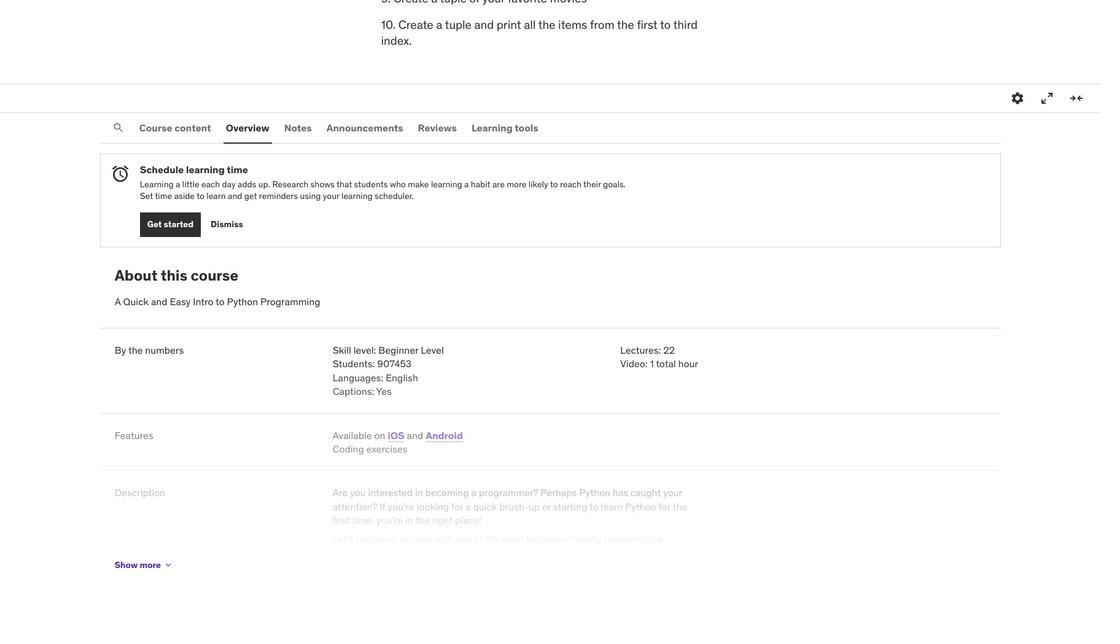 Task type: locate. For each thing, give the bounding box(es) containing it.
your down shows
[[323, 191, 339, 202]]

0 vertical spatial learn
[[207, 191, 226, 202]]

and inside "schedule learning time learning a little each day adds up. research shows that students who make learning a habit are more likely to reach their goals. set time aside to learn and get reminders using your learning scheduler."
[[228, 191, 242, 202]]

1 vertical spatial by
[[625, 547, 637, 559]]

python down course
[[227, 295, 258, 307]]

0 vertical spatial first
[[637, 17, 658, 32]]

and right ios link
[[407, 429, 423, 441]]

1 horizontal spatial of
[[674, 547, 683, 559]]

1 horizontal spatial you
[[510, 547, 526, 559]]

in up looking
[[415, 487, 423, 499]]

worry
[[475, 547, 500, 559]]

in up journey
[[405, 514, 413, 526]]

1 horizontal spatial learn
[[601, 500, 623, 513]]

you up attention? in the bottom left of the page
[[350, 487, 366, 499]]

0 vertical spatial more
[[507, 178, 527, 190]]

and left easy at the left top of page
[[151, 295, 167, 307]]

0 horizontal spatial of
[[474, 533, 483, 545]]

friendly
[[569, 533, 602, 545]]

0 horizontal spatial by
[[115, 344, 126, 356]]

python inside let's begin our journey with one of the most beginner-friendly programming languages available today. don't worry if you haven't coded before. by the end of this course, you'll be a python pro!
[[431, 560, 463, 573]]

0 vertical spatial you're
[[388, 500, 414, 513]]

to
[[660, 17, 671, 32], [550, 178, 558, 190], [197, 191, 204, 202], [216, 295, 225, 307], [590, 500, 599, 513]]

learn inside "schedule learning time learning a little each day adds up. research shows that students who make learning a habit are more likely to reach their goals. set time aside to learn and get reminders using your learning scheduler."
[[207, 191, 226, 202]]

1 vertical spatial you're
[[376, 514, 403, 526]]

1 horizontal spatial first
[[637, 17, 658, 32]]

by left numbers on the left of page
[[115, 344, 126, 356]]

course
[[139, 121, 172, 134]]

10. create a tuple and print all the items from the first to third index.
[[381, 17, 698, 48]]

learning
[[472, 121, 513, 134], [140, 178, 174, 190]]

1 vertical spatial time
[[155, 191, 172, 202]]

you're down if
[[376, 514, 403, 526]]

a
[[436, 17, 442, 32], [176, 178, 180, 190], [464, 178, 469, 190], [471, 487, 477, 499], [466, 500, 471, 513], [424, 560, 429, 573]]

more inside button
[[140, 560, 161, 571]]

for down becoming
[[451, 500, 463, 513]]

0 horizontal spatial more
[[140, 560, 161, 571]]

and down day
[[228, 191, 242, 202]]

more left the xsmall icon
[[140, 560, 161, 571]]

learning down that on the left top of the page
[[341, 191, 373, 202]]

shows
[[310, 178, 335, 190]]

1 vertical spatial of
[[674, 547, 683, 559]]

in
[[415, 487, 423, 499], [405, 514, 413, 526]]

by down programming
[[625, 547, 637, 559]]

1 vertical spatial learning
[[140, 178, 174, 190]]

first
[[637, 17, 658, 32], [333, 514, 350, 526]]

learning right make
[[431, 178, 462, 190]]

to left the third
[[660, 17, 671, 32]]

you
[[350, 487, 366, 499], [510, 547, 526, 559]]

1 vertical spatial learn
[[601, 500, 623, 513]]

1 horizontal spatial for
[[659, 500, 671, 513]]

by inside let's begin our journey with one of the most beginner-friendly programming languages available today. don't worry if you haven't coded before. by the end of this course, you'll be a python pro!
[[625, 547, 637, 559]]

first inside "10. create a tuple and print all the items from the first to third index."
[[637, 17, 658, 32]]

tools
[[515, 121, 538, 134]]

xsmall image
[[163, 560, 173, 570]]

your inside "schedule learning time learning a little each day adds up. research shows that students who make learning a habit are more likely to reach their goals. set time aside to learn and get reminders using your learning scheduler."
[[323, 191, 339, 202]]

end
[[656, 547, 672, 559]]

attention?
[[333, 500, 377, 513]]

1 vertical spatial learning
[[431, 178, 462, 190]]

their
[[583, 178, 601, 190]]

get started button
[[140, 212, 201, 237]]

1 horizontal spatial your
[[663, 487, 682, 499]]

0 vertical spatial in
[[415, 487, 423, 499]]

the
[[538, 17, 556, 32], [617, 17, 634, 32], [128, 344, 143, 356], [673, 500, 687, 513], [415, 514, 430, 526], [485, 533, 499, 545], [639, 547, 653, 559]]

time
[[227, 164, 248, 176], [155, 191, 172, 202]]

learning down schedule
[[140, 178, 174, 190]]

and
[[474, 17, 494, 32], [228, 191, 242, 202], [151, 295, 167, 307], [407, 429, 423, 441]]

1 horizontal spatial by
[[625, 547, 637, 559]]

you right if
[[510, 547, 526, 559]]

starting
[[553, 500, 587, 513]]

pro!
[[465, 560, 482, 573]]

0 vertical spatial your
[[323, 191, 339, 202]]

and inside "10. create a tuple and print all the items from the first to third index."
[[474, 17, 494, 32]]

for down caught
[[659, 500, 671, 513]]

python down today.
[[431, 560, 463, 573]]

of right one
[[474, 533, 483, 545]]

looking
[[417, 500, 449, 513]]

reminders
[[259, 191, 298, 202]]

started
[[164, 219, 194, 230]]

a left tuple
[[436, 17, 442, 32]]

and left print
[[474, 17, 494, 32]]

0 vertical spatial learning
[[472, 121, 513, 134]]

adds
[[238, 178, 256, 190]]

programming
[[260, 295, 320, 307]]

a right be
[[424, 560, 429, 573]]

before.
[[592, 547, 623, 559]]

languages:
[[333, 371, 383, 384]]

to down little
[[197, 191, 204, 202]]

0 horizontal spatial for
[[451, 500, 463, 513]]

learn down has
[[601, 500, 623, 513]]

1 vertical spatial this
[[333, 560, 349, 573]]

beginner
[[378, 344, 418, 356]]

1 horizontal spatial this
[[333, 560, 349, 573]]

course
[[191, 266, 238, 285]]

1 horizontal spatial learning
[[472, 121, 513, 134]]

time up day
[[227, 164, 248, 176]]

has
[[613, 487, 628, 499]]

learning tools button
[[469, 113, 541, 143]]

1 vertical spatial your
[[663, 487, 682, 499]]

for
[[451, 500, 463, 513], [659, 500, 671, 513]]

0 vertical spatial by
[[115, 344, 126, 356]]

a up 'place!'
[[466, 500, 471, 513]]

to right starting
[[590, 500, 599, 513]]

a up "quick"
[[471, 487, 477, 499]]

a inside let's begin our journey with one of the most beginner-friendly programming languages available today. don't worry if you haven't coded before. by the end of this course, you'll be a python pro!
[[424, 560, 429, 573]]

students
[[354, 178, 388, 190]]

of right 'end'
[[674, 547, 683, 559]]

0 horizontal spatial in
[[405, 514, 413, 526]]

of
[[474, 533, 483, 545], [674, 547, 683, 559]]

1 vertical spatial first
[[333, 514, 350, 526]]

0 horizontal spatial learn
[[207, 191, 226, 202]]

overview button
[[223, 113, 272, 143]]

time right set
[[155, 191, 172, 202]]

a left little
[[176, 178, 180, 190]]

this down languages
[[333, 560, 349, 573]]

0 horizontal spatial this
[[161, 266, 187, 285]]

get started
[[147, 219, 194, 230]]

1 horizontal spatial time
[[227, 164, 248, 176]]

likely
[[529, 178, 548, 190]]

to right likely
[[550, 178, 558, 190]]

day
[[222, 178, 236, 190]]

show more
[[115, 560, 161, 571]]

index.
[[381, 33, 412, 48]]

numbers
[[145, 344, 184, 356]]

to right intro
[[216, 295, 225, 307]]

learning up each
[[186, 164, 225, 176]]

0 horizontal spatial your
[[323, 191, 339, 202]]

schedule
[[140, 164, 184, 176]]

you inside let's begin our journey with one of the most beginner-friendly programming languages available today. don't worry if you haven't coded before. by the end of this course, you'll be a python pro!
[[510, 547, 526, 559]]

first up the let's
[[333, 514, 350, 526]]

your right caught
[[663, 487, 682, 499]]

2 for from the left
[[659, 500, 671, 513]]

show
[[115, 560, 138, 571]]

more right are
[[507, 178, 527, 190]]

goals.
[[603, 178, 626, 190]]

total
[[656, 358, 676, 370]]

make
[[408, 178, 429, 190]]

and inside 'available on ios and android coding exercises'
[[407, 429, 423, 441]]

items
[[558, 17, 587, 32]]

you're down interested
[[388, 500, 414, 513]]

announcements
[[327, 121, 403, 134]]

or
[[542, 500, 551, 513]]

1 vertical spatial more
[[140, 560, 161, 571]]

first inside are you interested in becoming a programmer? perhaps python has caught your attention? if you're looking for a quick brush-up or starting to learn python for the first time, you're in the right place!
[[333, 514, 350, 526]]

1 vertical spatial you
[[510, 547, 526, 559]]

about
[[115, 266, 157, 285]]

0 horizontal spatial you
[[350, 487, 366, 499]]

python
[[227, 295, 258, 307], [579, 487, 610, 499], [625, 500, 656, 513], [431, 560, 463, 573]]

one
[[455, 533, 472, 545]]

you'll
[[386, 560, 408, 573]]

students:
[[333, 358, 375, 370]]

1 horizontal spatial learning
[[341, 191, 373, 202]]

android
[[426, 429, 463, 441]]

first left the third
[[637, 17, 658, 32]]

brush-
[[499, 500, 529, 513]]

quick
[[123, 295, 149, 307]]

0 horizontal spatial learning
[[140, 178, 174, 190]]

learn down each
[[207, 191, 226, 202]]

10.
[[381, 17, 396, 32]]

this up easy at the left top of page
[[161, 266, 187, 285]]

0 horizontal spatial first
[[333, 514, 350, 526]]

learning left 'tools'
[[472, 121, 513, 134]]

third
[[673, 17, 698, 32]]

easy
[[170, 295, 191, 307]]

right
[[432, 514, 453, 526]]

a inside "10. create a tuple and print all the items from the first to third index."
[[436, 17, 442, 32]]

0 vertical spatial learning
[[186, 164, 225, 176]]

1 horizontal spatial more
[[507, 178, 527, 190]]

a left habit
[[464, 178, 469, 190]]

0 vertical spatial you
[[350, 487, 366, 499]]

0 horizontal spatial time
[[155, 191, 172, 202]]

learn
[[207, 191, 226, 202], [601, 500, 623, 513]]

exit expanded view image
[[1069, 91, 1084, 106]]

scheduler.
[[375, 191, 414, 202]]

overview
[[226, 121, 269, 134]]



Task type: vqa. For each thing, say whether or not it's contained in the screenshot.
learn within the the Schedule learning time Learning a little each day adds up. Research shows that students who make learning a habit are more likely to reach their goals. Set time aside to learn and get reminders using your learning scheduler.
yes



Task type: describe. For each thing, give the bounding box(es) containing it.
0 horizontal spatial learning
[[186, 164, 225, 176]]

this inside let's begin our journey with one of the most beginner-friendly programming languages available today. don't worry if you haven't coded before. by the end of this course, you'll be a python pro!
[[333, 560, 349, 573]]

most
[[502, 533, 524, 545]]

coded
[[562, 547, 589, 559]]

you inside are you interested in becoming a programmer? perhaps python has caught your attention? if you're looking for a quick brush-up or starting to learn python for the first time, you're in the right place!
[[350, 487, 366, 499]]

0 vertical spatial of
[[474, 533, 483, 545]]

available
[[380, 547, 419, 559]]

exercises
[[367, 443, 408, 455]]

available on ios and android coding exercises
[[333, 429, 463, 455]]

on
[[374, 429, 385, 441]]

up
[[529, 500, 540, 513]]

course content
[[139, 121, 211, 134]]

2 horizontal spatial learning
[[431, 178, 462, 190]]

if
[[380, 500, 385, 513]]

dismiss button
[[211, 212, 243, 237]]

captions:
[[333, 385, 374, 397]]

22
[[663, 344, 675, 356]]

features
[[115, 429, 153, 441]]

announcements button
[[324, 113, 406, 143]]

lectures:
[[620, 344, 661, 356]]

coding
[[333, 443, 364, 455]]

level:
[[354, 344, 376, 356]]

place!
[[455, 514, 481, 526]]

hour
[[678, 358, 698, 370]]

let's begin our journey with one of the most beginner-friendly programming languages available today. don't worry if you haven't coded before. by the end of this course, you'll be a python pro!
[[333, 533, 683, 573]]

more inside "schedule learning time learning a little each day adds up. research shows that students who make learning a habit are more likely to reach their goals. set time aside to learn and get reminders using your learning scheduler."
[[507, 178, 527, 190]]

that
[[337, 178, 352, 190]]

up.
[[258, 178, 270, 190]]

are you interested in becoming a programmer? perhaps python has caught your attention? if you're looking for a quick brush-up or starting to learn python for the first time, you're in the right place!
[[333, 487, 687, 526]]

all
[[524, 17, 536, 32]]

get
[[244, 191, 257, 202]]

learning inside button
[[472, 121, 513, 134]]

lectures: 22 video: 1 total hour
[[620, 344, 698, 370]]

to inside "10. create a tuple and print all the items from the first to third index."
[[660, 17, 671, 32]]

learning tools
[[472, 121, 538, 134]]

create
[[398, 17, 433, 32]]

tuple
[[445, 17, 472, 32]]

dismiss
[[211, 219, 243, 230]]

be
[[410, 560, 421, 573]]

0 vertical spatial time
[[227, 164, 248, 176]]

1
[[650, 358, 654, 370]]

don't
[[450, 547, 473, 559]]

begin
[[356, 533, 381, 545]]

perhaps
[[541, 487, 577, 499]]

with
[[434, 533, 453, 545]]

today.
[[421, 547, 447, 559]]

notes
[[284, 121, 312, 134]]

to inside are you interested in becoming a programmer? perhaps python has caught your attention? if you're looking for a quick brush-up or starting to learn python for the first time, you're in the right place!
[[590, 500, 599, 513]]

2 vertical spatial learning
[[341, 191, 373, 202]]

learn inside are you interested in becoming a programmer? perhaps python has caught your attention? if you're looking for a quick brush-up or starting to learn python for the first time, you're in the right place!
[[601, 500, 623, 513]]

python down caught
[[625, 500, 656, 513]]

ios
[[388, 429, 405, 441]]

a quick and easy intro to python programming
[[115, 295, 320, 307]]

haven't
[[528, 547, 560, 559]]

1 for from the left
[[451, 500, 463, 513]]

reviews
[[418, 121, 457, 134]]

little
[[182, 178, 199, 190]]

skill level: beginner level students: 907453 languages: english captions: yes
[[333, 344, 444, 397]]

aside
[[174, 191, 195, 202]]

using
[[300, 191, 321, 202]]

each
[[201, 178, 220, 190]]

python left has
[[579, 487, 610, 499]]

skill
[[333, 344, 351, 356]]

from
[[590, 17, 615, 32]]

research
[[272, 178, 308, 190]]

our
[[383, 533, 397, 545]]

journey
[[400, 533, 432, 545]]

ios link
[[388, 429, 405, 441]]

quick
[[473, 500, 497, 513]]

search image
[[112, 122, 125, 134]]

level
[[421, 344, 444, 356]]

course content button
[[137, 113, 214, 143]]

1 vertical spatial in
[[405, 514, 413, 526]]

are
[[493, 178, 505, 190]]

your inside are you interested in becoming a programmer? perhaps python has caught your attention? if you're looking for a quick brush-up or starting to learn python for the first time, you're in the right place!
[[663, 487, 682, 499]]

reviews button
[[416, 113, 459, 143]]

learning inside "schedule learning time learning a little each day adds up. research shows that students who make learning a habit are more likely to reach their goals. set time aside to learn and get reminders using your learning scheduler."
[[140, 178, 174, 190]]

course,
[[351, 560, 383, 573]]

907453
[[377, 358, 412, 370]]

programming
[[604, 533, 663, 545]]

are
[[333, 487, 348, 499]]

caught
[[631, 487, 661, 499]]

settings image
[[1010, 91, 1025, 106]]

reach
[[560, 178, 582, 190]]

1 horizontal spatial in
[[415, 487, 423, 499]]

schedule learning time learning a little each day adds up. research shows that students who make learning a habit are more likely to reach their goals. set time aside to learn and get reminders using your learning scheduler.
[[140, 164, 626, 202]]

fullscreen image
[[1040, 91, 1055, 106]]

time,
[[352, 514, 374, 526]]

android link
[[426, 429, 463, 441]]

description
[[115, 487, 165, 499]]

notes button
[[282, 113, 314, 143]]

languages
[[333, 547, 378, 559]]

a
[[115, 295, 121, 307]]

content
[[175, 121, 211, 134]]

intro
[[193, 295, 213, 307]]

0 vertical spatial this
[[161, 266, 187, 285]]



